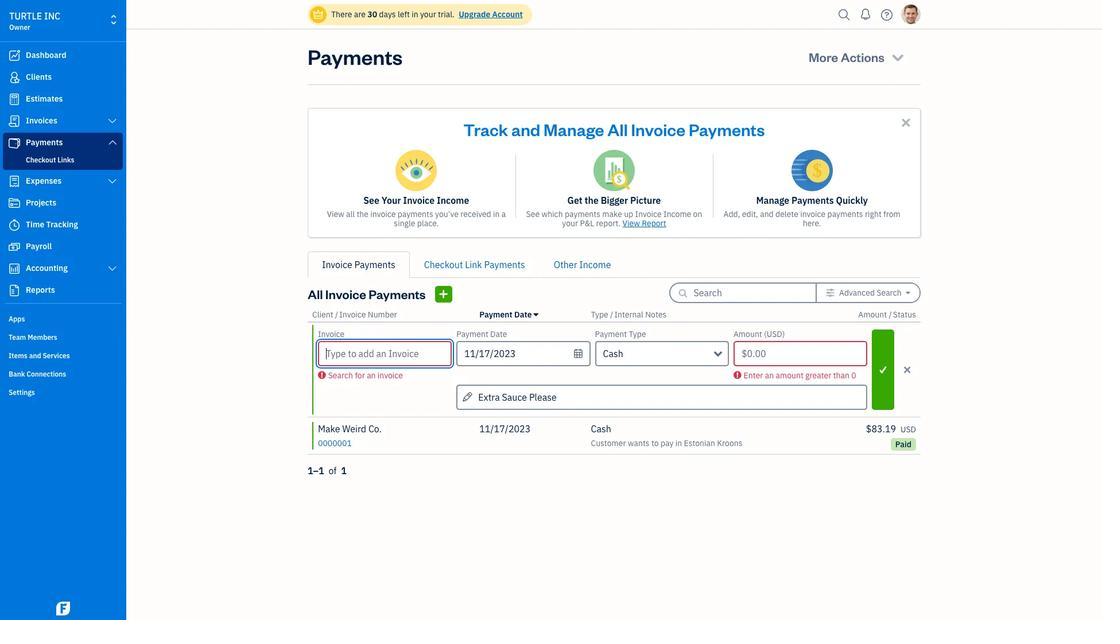 Task type: vqa. For each thing, say whether or not it's contained in the screenshot.
1st Equity Equity from the bottom of the page
no



Task type: describe. For each thing, give the bounding box(es) containing it.
weird
[[343, 423, 367, 435]]

wants
[[628, 438, 650, 449]]

enter an amount greater than 0
[[744, 371, 857, 381]]

inc
[[44, 10, 60, 22]]

customer
[[591, 438, 626, 449]]

accounting link
[[3, 258, 123, 279]]

bank connections link
[[3, 365, 123, 383]]

items and services
[[9, 352, 70, 360]]

view report
[[623, 218, 667, 229]]

payments inside see which payments make up invoice income on your p&l report.
[[565, 209, 601, 219]]

estonian
[[684, 438, 716, 449]]

0 horizontal spatial search
[[328, 371, 353, 381]]

advanced search button
[[817, 284, 920, 302]]

manage inside manage payments quickly add, edit, and delete invoice payments right from here.
[[757, 195, 790, 206]]

chevron large down image for expenses
[[107, 177, 118, 186]]

all
[[346, 209, 355, 219]]

more actions button
[[799, 43, 917, 71]]

team members link
[[3, 329, 123, 346]]

here.
[[803, 218, 822, 229]]

1 horizontal spatial date
[[515, 310, 532, 320]]

amount / status
[[859, 310, 917, 320]]

turtle
[[9, 10, 42, 22]]

add,
[[724, 209, 741, 219]]

timer image
[[7, 219, 21, 231]]

report.
[[597, 218, 621, 229]]

income inside see your invoice income view all the invoice payments you've received in a single place.
[[437, 195, 470, 206]]

in for there
[[412, 9, 419, 20]]

paid
[[896, 439, 912, 450]]

checkout link payments link
[[410, 252, 540, 278]]

Search text field
[[694, 284, 798, 302]]

items
[[9, 352, 27, 360]]

Invoice text field
[[319, 342, 451, 365]]

client image
[[7, 72, 21, 83]]

chart image
[[7, 263, 21, 275]]

1 vertical spatial type
[[629, 329, 647, 339]]

owner
[[9, 23, 30, 32]]

$83.19 usd paid
[[867, 423, 917, 450]]

(usd)
[[765, 329, 786, 339]]

members
[[28, 333, 57, 342]]

are
[[354, 9, 366, 20]]

0 vertical spatial the
[[585, 195, 599, 206]]

1 an from the left
[[367, 371, 376, 381]]

chevron large down image for accounting
[[107, 264, 118, 273]]

1–1 of 1
[[308, 465, 347, 477]]

actions
[[841, 49, 885, 65]]

chevrondown image
[[891, 49, 906, 65]]

1 vertical spatial all
[[308, 286, 323, 302]]

client / invoice number
[[312, 310, 397, 320]]

close image
[[900, 116, 913, 129]]

track
[[464, 118, 509, 140]]

estimates link
[[3, 89, 123, 110]]

edit,
[[743, 209, 759, 219]]

kroons
[[718, 438, 743, 449]]

type button
[[591, 310, 609, 320]]

services
[[43, 352, 70, 360]]

upgrade
[[459, 9, 491, 20]]

cash for cash customer wants to pay in estonian kroons
[[591, 423, 612, 435]]

dashboard
[[26, 50, 66, 60]]

settings
[[9, 388, 35, 397]]

time tracking
[[26, 219, 78, 230]]

projects link
[[3, 193, 123, 214]]

checkout for checkout link payments
[[424, 259, 463, 271]]

/ for invoice
[[335, 310, 338, 320]]

trial.
[[438, 9, 455, 20]]

expenses link
[[3, 171, 123, 192]]

exclamationcircle image for search
[[318, 371, 326, 380]]

search image
[[836, 6, 854, 23]]

settings link
[[3, 384, 123, 401]]

items and services link
[[3, 347, 123, 364]]

payments inside manage payments quickly add, edit, and delete invoice payments right from here.
[[792, 195, 835, 206]]

11/17/2023
[[480, 423, 531, 435]]

from
[[884, 209, 901, 219]]

payment image
[[7, 137, 21, 149]]

main element
[[0, 0, 155, 620]]

of
[[329, 465, 337, 477]]

2 an from the left
[[766, 371, 774, 381]]

estimate image
[[7, 94, 21, 105]]

report
[[642, 218, 667, 229]]

checkout for checkout links
[[26, 156, 56, 164]]

invoice payments
[[322, 259, 396, 271]]

0 vertical spatial payment date
[[480, 310, 532, 320]]

invoice image
[[7, 115, 21, 127]]

a
[[502, 209, 506, 219]]

which
[[542, 209, 563, 219]]

payments inside the main element
[[26, 137, 63, 148]]

payments link
[[3, 133, 123, 153]]

more actions
[[809, 49, 885, 65]]

Notes (Optional) text field
[[457, 385, 868, 410]]

income inside see which payments make up invoice income on your p&l report.
[[664, 209, 692, 219]]

make
[[318, 423, 340, 435]]

0 horizontal spatial manage
[[544, 118, 605, 140]]

upgrade account link
[[457, 9, 523, 20]]

apps link
[[3, 310, 123, 327]]

bank
[[9, 370, 25, 379]]

cash for cash
[[603, 348, 624, 360]]

see for which
[[527, 209, 540, 219]]

0 vertical spatial type
[[591, 310, 609, 320]]

search for an invoice
[[328, 371, 403, 381]]

other
[[554, 259, 578, 271]]

apps
[[9, 315, 25, 323]]

get the bigger picture
[[568, 195, 661, 206]]

reports
[[26, 285, 55, 295]]

view inside see your invoice income view all the invoice payments you've received in a single place.
[[327, 209, 345, 219]]

usd
[[901, 425, 917, 435]]

connections
[[27, 370, 66, 379]]

payroll
[[26, 241, 52, 252]]

payment date button
[[480, 310, 539, 320]]

invoices
[[26, 115, 57, 126]]

and for services
[[29, 352, 41, 360]]

checkout links link
[[5, 153, 121, 167]]

there
[[331, 9, 352, 20]]

pay
[[661, 438, 674, 449]]

type / internal notes
[[591, 310, 667, 320]]

payment type
[[595, 329, 647, 339]]

caretdown image inside the payment date "button"
[[534, 310, 539, 319]]



Task type: locate. For each thing, give the bounding box(es) containing it.
0 horizontal spatial in
[[412, 9, 419, 20]]

type
[[591, 310, 609, 320], [629, 329, 647, 339]]

0
[[852, 371, 857, 381]]

1 horizontal spatial see
[[527, 209, 540, 219]]

exclamationcircle image
[[318, 371, 326, 380], [734, 371, 742, 380]]

received
[[461, 209, 492, 219]]

1 horizontal spatial and
[[512, 118, 541, 140]]

0 horizontal spatial payments
[[398, 209, 434, 219]]

right
[[866, 209, 882, 219]]

picture
[[631, 195, 661, 206]]

checkout up add a new payment icon
[[424, 259, 463, 271]]

0 vertical spatial income
[[437, 195, 470, 206]]

other income
[[554, 259, 611, 271]]

accounting
[[26, 263, 68, 273]]

account
[[493, 9, 523, 20]]

in
[[412, 9, 419, 20], [493, 209, 500, 219], [676, 438, 683, 449]]

1 vertical spatial date
[[491, 329, 508, 339]]

invoice right delete
[[801, 209, 826, 219]]

search up 'amount / status'
[[877, 288, 902, 298]]

amount for amount / status
[[859, 310, 888, 320]]

cancel image
[[898, 363, 918, 377]]

2 horizontal spatial and
[[761, 209, 774, 219]]

1 horizontal spatial amount
[[859, 310, 888, 320]]

chevron large down image down checkout links link
[[107, 177, 118, 186]]

1 vertical spatial cash
[[591, 423, 612, 435]]

0 vertical spatial all
[[608, 118, 628, 140]]

invoices link
[[3, 111, 123, 132]]

p&l
[[580, 218, 595, 229]]

see inside see which payments make up invoice income on your p&l report.
[[527, 209, 540, 219]]

/ for internal
[[611, 310, 614, 320]]

date up payment date in mm/dd/yyyy format text box
[[515, 310, 532, 320]]

1 chevron large down image from the top
[[107, 138, 118, 147]]

notes
[[646, 310, 667, 320]]

single
[[394, 218, 416, 229]]

an right the enter
[[766, 371, 774, 381]]

2 exclamationcircle image from the left
[[734, 371, 742, 380]]

1 vertical spatial manage
[[757, 195, 790, 206]]

view left all
[[327, 209, 345, 219]]

your inside see which payments make up invoice income on your p&l report.
[[563, 218, 579, 229]]

payment down type button
[[595, 329, 627, 339]]

an right for
[[367, 371, 376, 381]]

links
[[58, 156, 74, 164]]

2 chevron large down image from the top
[[107, 177, 118, 186]]

1
[[341, 465, 347, 477]]

chevron large down image
[[107, 117, 118, 126]]

see your invoice income image
[[396, 150, 437, 191]]

income left on
[[664, 209, 692, 219]]

0 horizontal spatial exclamationcircle image
[[318, 371, 326, 380]]

0 horizontal spatial /
[[335, 310, 338, 320]]

income right other
[[580, 259, 611, 271]]

clients link
[[3, 67, 123, 88]]

type down internal
[[629, 329, 647, 339]]

invoice inside manage payments quickly add, edit, and delete invoice payments right from here.
[[801, 209, 826, 219]]

see inside see your invoice income view all the invoice payments you've received in a single place.
[[364, 195, 380, 206]]

chevron large down image
[[107, 138, 118, 147], [107, 177, 118, 186], [107, 264, 118, 273]]

payments down the quickly
[[828, 209, 864, 219]]

caretdown image up payment date in mm/dd/yyyy format text box
[[534, 310, 539, 319]]

1 horizontal spatial search
[[877, 288, 902, 298]]

advanced
[[840, 288, 875, 298]]

all
[[608, 118, 628, 140], [308, 286, 323, 302]]

1 horizontal spatial in
[[493, 209, 500, 219]]

expenses
[[26, 176, 62, 186]]

cash customer wants to pay in estonian kroons
[[591, 423, 743, 449]]

0 vertical spatial in
[[412, 9, 419, 20]]

1 horizontal spatial all
[[608, 118, 628, 140]]

1 horizontal spatial /
[[611, 310, 614, 320]]

income up you've
[[437, 195, 470, 206]]

0 horizontal spatial type
[[591, 310, 609, 320]]

invoice inside see your invoice income view all the invoice payments you've received in a single place.
[[403, 195, 435, 206]]

1 horizontal spatial income
[[580, 259, 611, 271]]

in for cash
[[676, 438, 683, 449]]

chevron large down image up reports link at the top of the page
[[107, 264, 118, 273]]

number
[[368, 310, 397, 320]]

2 horizontal spatial in
[[676, 438, 683, 449]]

0 horizontal spatial see
[[364, 195, 380, 206]]

0 vertical spatial your
[[420, 9, 436, 20]]

all up client
[[308, 286, 323, 302]]

time
[[26, 219, 44, 230]]

0 horizontal spatial the
[[357, 209, 369, 219]]

amount (usd)
[[734, 329, 786, 339]]

status
[[894, 310, 917, 320]]

1 horizontal spatial exclamationcircle image
[[734, 371, 742, 380]]

payment up payment date in mm/dd/yyyy format text box
[[480, 310, 513, 320]]

2 vertical spatial chevron large down image
[[107, 264, 118, 273]]

turtle inc owner
[[9, 10, 60, 32]]

save image
[[874, 363, 894, 377]]

payments for add,
[[828, 209, 864, 219]]

payments inside manage payments quickly add, edit, and delete invoice payments right from here.
[[828, 209, 864, 219]]

than
[[834, 371, 850, 381]]

left
[[398, 9, 410, 20]]

manage payments quickly add, edit, and delete invoice payments right from here.
[[724, 195, 901, 229]]

payment date down the payment date "button"
[[457, 329, 508, 339]]

money image
[[7, 241, 21, 253]]

0 horizontal spatial all
[[308, 286, 323, 302]]

and right items
[[29, 352, 41, 360]]

3 / from the left
[[889, 310, 893, 320]]

time tracking link
[[3, 215, 123, 236]]

amount left (usd)
[[734, 329, 763, 339]]

in inside see your invoice income view all the invoice payments you've received in a single place.
[[493, 209, 500, 219]]

1 vertical spatial and
[[761, 209, 774, 219]]

see for your
[[364, 195, 380, 206]]

on
[[694, 209, 703, 219]]

in right the left
[[412, 9, 419, 20]]

delete
[[776, 209, 799, 219]]

1 horizontal spatial caretdown image
[[906, 288, 911, 298]]

link
[[465, 259, 482, 271]]

invoice inside see which payments make up invoice income on your p&l report.
[[636, 209, 662, 219]]

project image
[[7, 198, 21, 209]]

dashboard link
[[3, 45, 123, 66]]

1 vertical spatial your
[[563, 218, 579, 229]]

tracking
[[46, 219, 78, 230]]

0 vertical spatial see
[[364, 195, 380, 206]]

1 vertical spatial search
[[328, 371, 353, 381]]

$83.19
[[867, 423, 897, 435]]

0 horizontal spatial checkout
[[26, 156, 56, 164]]

payments for income
[[398, 209, 434, 219]]

dashboard image
[[7, 50, 21, 61]]

2 payments from the left
[[565, 209, 601, 219]]

invoice down "invoice" text field
[[378, 371, 403, 381]]

quickly
[[837, 195, 869, 206]]

0 vertical spatial and
[[512, 118, 541, 140]]

/ left status
[[889, 310, 893, 320]]

1 vertical spatial amount
[[734, 329, 763, 339]]

1 vertical spatial chevron large down image
[[107, 177, 118, 186]]

date
[[515, 310, 532, 320], [491, 329, 508, 339]]

2 vertical spatial in
[[676, 438, 683, 449]]

manage payments quickly image
[[792, 150, 833, 191]]

0 horizontal spatial view
[[327, 209, 345, 219]]

payment down the payment date "button"
[[457, 329, 489, 339]]

payment date up payment date in mm/dd/yyyy format text box
[[480, 310, 532, 320]]

all invoice payments
[[308, 286, 426, 302]]

get the bigger picture image
[[594, 150, 635, 191]]

search left for
[[328, 371, 353, 381]]

make
[[603, 209, 623, 219]]

greater
[[806, 371, 832, 381]]

bigger
[[601, 195, 629, 206]]

in inside cash customer wants to pay in estonian kroons
[[676, 438, 683, 449]]

view right make
[[623, 218, 640, 229]]

chevron large down image for payments
[[107, 138, 118, 147]]

1–1
[[308, 465, 324, 477]]

cash inside cash customer wants to pay in estonian kroons
[[591, 423, 612, 435]]

and right track
[[512, 118, 541, 140]]

cash up customer
[[591, 423, 612, 435]]

Amount (USD) text field
[[734, 341, 868, 366]]

up
[[625, 209, 634, 219]]

you've
[[435, 209, 459, 219]]

search inside dropdown button
[[877, 288, 902, 298]]

0 horizontal spatial income
[[437, 195, 470, 206]]

payments down get
[[565, 209, 601, 219]]

enter
[[744, 371, 764, 381]]

your left trial.
[[420, 9, 436, 20]]

payments inside see your invoice income view all the invoice payments you've received in a single place.
[[398, 209, 434, 219]]

crown image
[[312, 8, 325, 20]]

caretdown image up status
[[906, 288, 911, 298]]

payroll link
[[3, 237, 123, 257]]

exclamationcircle image for enter
[[734, 371, 742, 380]]

amount for amount (usd)
[[734, 329, 763, 339]]

see left the your
[[364, 195, 380, 206]]

1 vertical spatial checkout
[[424, 259, 463, 271]]

your
[[420, 9, 436, 20], [563, 218, 579, 229]]

invoice for your
[[371, 209, 396, 219]]

checkout up expenses
[[26, 156, 56, 164]]

chevron large down image inside payments link
[[107, 138, 118, 147]]

/ right client
[[335, 310, 338, 320]]

the right get
[[585, 195, 599, 206]]

1 vertical spatial income
[[664, 209, 692, 219]]

1 horizontal spatial your
[[563, 218, 579, 229]]

/
[[335, 310, 338, 320], [611, 310, 614, 320], [889, 310, 893, 320]]

go to help image
[[878, 6, 897, 23]]

type up payment type
[[591, 310, 609, 320]]

bank connections
[[9, 370, 66, 379]]

1 vertical spatial caretdown image
[[534, 310, 539, 319]]

exclamationcircle image left the enter
[[734, 371, 742, 380]]

caretdown image
[[906, 288, 911, 298], [534, 310, 539, 319]]

date down the payment date "button"
[[491, 329, 508, 339]]

1 horizontal spatial manage
[[757, 195, 790, 206]]

invoice
[[371, 209, 396, 219], [801, 209, 826, 219], [378, 371, 403, 381]]

report image
[[7, 285, 21, 296]]

/ right type button
[[611, 310, 614, 320]]

0 vertical spatial date
[[515, 310, 532, 320]]

0 horizontal spatial amount
[[734, 329, 763, 339]]

1 exclamationcircle image from the left
[[318, 371, 326, 380]]

1 payments from the left
[[398, 209, 434, 219]]

1 horizontal spatial view
[[623, 218, 640, 229]]

payments
[[398, 209, 434, 219], [565, 209, 601, 219], [828, 209, 864, 219]]

0 vertical spatial cash
[[603, 348, 624, 360]]

chevron large down image inside accounting link
[[107, 264, 118, 273]]

the inside see your invoice income view all the invoice payments you've received in a single place.
[[357, 209, 369, 219]]

0 vertical spatial manage
[[544, 118, 605, 140]]

settings image
[[826, 288, 836, 298]]

amount button
[[859, 310, 888, 320]]

your
[[382, 195, 401, 206]]

other income link
[[540, 252, 626, 278]]

checkout inside the main element
[[26, 156, 56, 164]]

and right edit,
[[761, 209, 774, 219]]

notifications image
[[857, 3, 875, 26]]

2 horizontal spatial income
[[664, 209, 692, 219]]

see which payments make up invoice income on your p&l report.
[[527, 209, 703, 229]]

payments down the your
[[398, 209, 434, 219]]

2 vertical spatial and
[[29, 352, 41, 360]]

1 horizontal spatial type
[[629, 329, 647, 339]]

invoice down the your
[[371, 209, 396, 219]]

1 vertical spatial the
[[357, 209, 369, 219]]

0 horizontal spatial your
[[420, 9, 436, 20]]

2 / from the left
[[611, 310, 614, 320]]

see left which
[[527, 209, 540, 219]]

0 vertical spatial search
[[877, 288, 902, 298]]

1 / from the left
[[335, 310, 338, 320]]

payment
[[480, 310, 513, 320], [457, 329, 489, 339], [595, 329, 627, 339]]

exclamationcircle image left for
[[318, 371, 326, 380]]

get
[[568, 195, 583, 206]]

0 vertical spatial chevron large down image
[[107, 138, 118, 147]]

freshbooks image
[[54, 602, 72, 616]]

1 horizontal spatial the
[[585, 195, 599, 206]]

1 vertical spatial see
[[527, 209, 540, 219]]

0 horizontal spatial and
[[29, 352, 41, 360]]

1 horizontal spatial payments
[[565, 209, 601, 219]]

checkout
[[26, 156, 56, 164], [424, 259, 463, 271]]

0 vertical spatial checkout
[[26, 156, 56, 164]]

add a new payment image
[[439, 287, 449, 301]]

the
[[585, 195, 599, 206], [357, 209, 369, 219]]

1 horizontal spatial an
[[766, 371, 774, 381]]

invoice for payments
[[801, 209, 826, 219]]

cash down payment type
[[603, 348, 624, 360]]

make weird co. 0000001
[[318, 423, 382, 449]]

/ for status
[[889, 310, 893, 320]]

0 horizontal spatial date
[[491, 329, 508, 339]]

reports link
[[3, 280, 123, 301]]

in right pay at bottom right
[[676, 438, 683, 449]]

invoice payments link
[[308, 252, 410, 278]]

all up get the bigger picture at the top right of the page
[[608, 118, 628, 140]]

0 horizontal spatial caretdown image
[[534, 310, 539, 319]]

your left p&l
[[563, 218, 579, 229]]

Payment date in MM/DD/YYYY format text field
[[457, 341, 591, 366]]

chevron large down image down chevron large down image
[[107, 138, 118, 147]]

internal
[[615, 310, 644, 320]]

and for manage
[[512, 118, 541, 140]]

1 horizontal spatial checkout
[[424, 259, 463, 271]]

amount down 'advanced search' in the right of the page
[[859, 310, 888, 320]]

1 vertical spatial payment date
[[457, 329, 508, 339]]

0 vertical spatial caretdown image
[[906, 288, 911, 298]]

2 vertical spatial income
[[580, 259, 611, 271]]

0 vertical spatial amount
[[859, 310, 888, 320]]

amount
[[776, 371, 804, 381]]

team
[[9, 333, 26, 342]]

invoice inside see your invoice income view all the invoice payments you've received in a single place.
[[371, 209, 396, 219]]

and inside manage payments quickly add, edit, and delete invoice payments right from here.
[[761, 209, 774, 219]]

2 horizontal spatial /
[[889, 310, 893, 320]]

days
[[379, 9, 396, 20]]

cash
[[603, 348, 624, 360], [591, 423, 612, 435]]

in left a
[[493, 209, 500, 219]]

and inside the main element
[[29, 352, 41, 360]]

3 chevron large down image from the top
[[107, 264, 118, 273]]

expense image
[[7, 176, 21, 187]]

1 vertical spatial in
[[493, 209, 500, 219]]

cash button
[[595, 341, 729, 366]]

3 payments from the left
[[828, 209, 864, 219]]

the right all
[[357, 209, 369, 219]]

2 horizontal spatial payments
[[828, 209, 864, 219]]

0 horizontal spatial an
[[367, 371, 376, 381]]

cash inside dropdown button
[[603, 348, 624, 360]]



